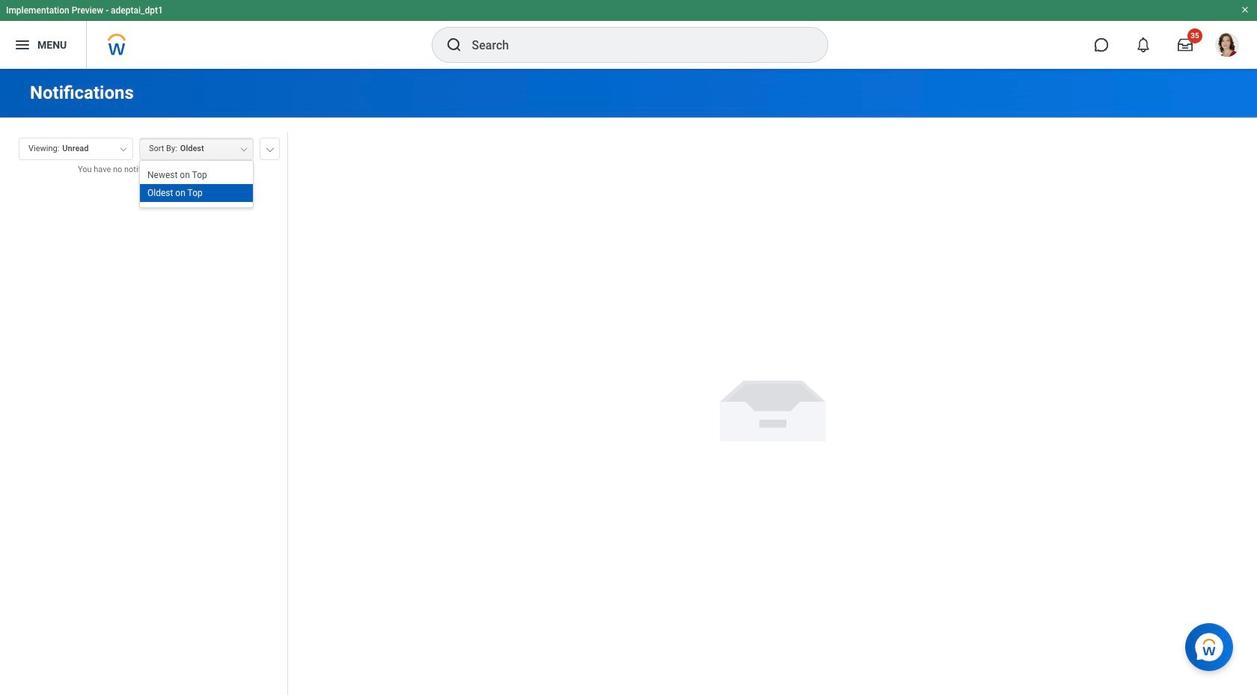 Task type: locate. For each thing, give the bounding box(es) containing it.
reading pane region
[[288, 118, 1258, 696]]

notifications large image
[[1137, 37, 1152, 52]]

main content
[[0, 69, 1258, 696]]

banner
[[0, 0, 1258, 69]]

inbox large image
[[1179, 37, 1193, 52]]

tab panel
[[0, 131, 288, 696]]

more image
[[266, 145, 275, 152]]

sort by list box
[[140, 166, 253, 202]]



Task type: describe. For each thing, give the bounding box(es) containing it.
Search Workday  search field
[[472, 28, 797, 61]]

close environment banner image
[[1241, 5, 1250, 14]]

inbox items list box
[[0, 187, 288, 696]]

profile logan mcneil image
[[1216, 33, 1240, 60]]

justify image
[[13, 36, 31, 54]]

search image
[[445, 36, 463, 54]]



Task type: vqa. For each thing, say whether or not it's contained in the screenshot.
the top HCM
no



